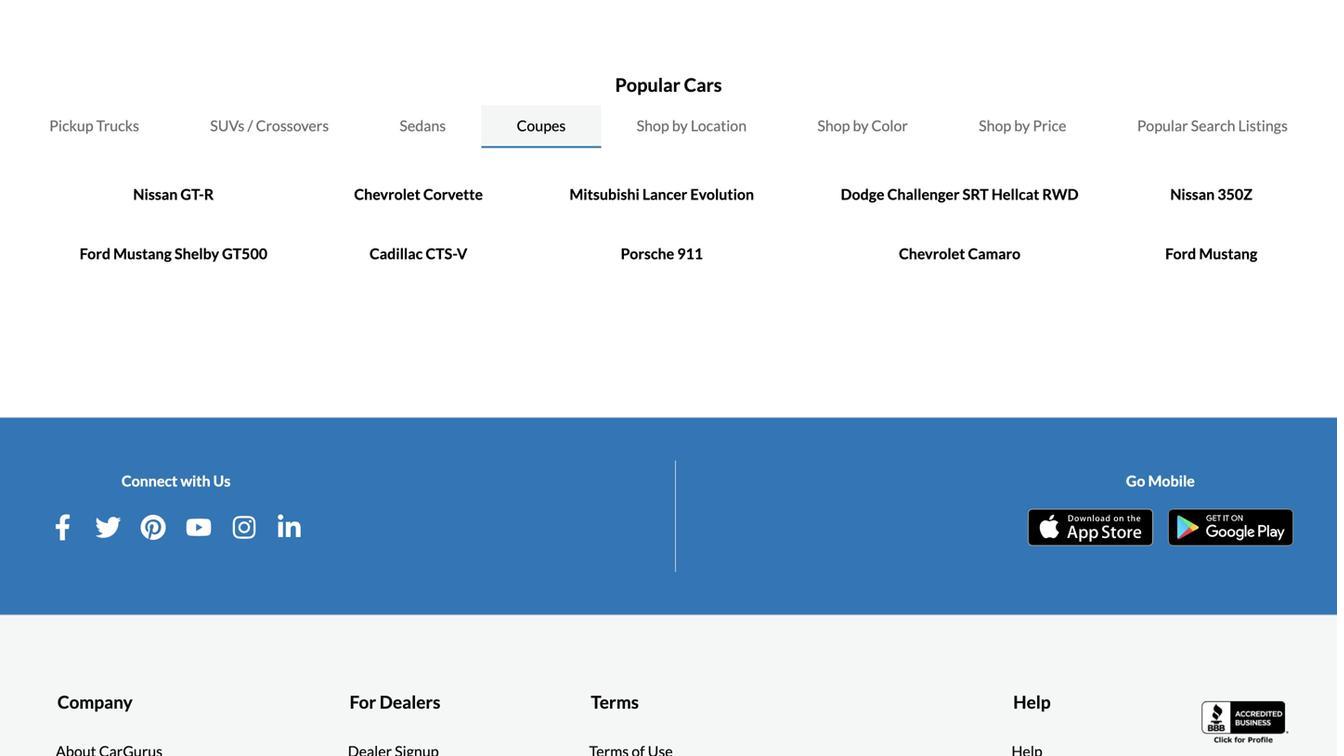 Task type: describe. For each thing, give the bounding box(es) containing it.
nissan gt-r
[[133, 185, 214, 203]]

ford mustang shelby gt500 link
[[80, 245, 267, 263]]

connect with us
[[122, 472, 231, 490]]

911
[[677, 245, 703, 263]]

/
[[247, 117, 253, 135]]

sedans
[[400, 117, 446, 135]]

chevrolet corvette link
[[354, 185, 483, 203]]

dodge
[[841, 185, 885, 203]]

ford for ford mustang
[[1166, 245, 1196, 263]]

cts-
[[426, 245, 457, 263]]

suvs / crossovers
[[210, 117, 329, 135]]

ford mustang shelby gt500
[[80, 245, 267, 263]]

nissan gt-r link
[[133, 185, 214, 203]]

srt
[[963, 185, 989, 203]]

nissan for nissan 350z
[[1170, 185, 1215, 203]]

search
[[1191, 117, 1236, 135]]

ford mustang
[[1166, 245, 1258, 263]]

popular for popular search listings
[[1137, 117, 1188, 135]]

ford for ford mustang shelby gt500
[[80, 245, 110, 263]]

gt500
[[222, 245, 267, 263]]

nissan 350z link
[[1170, 185, 1253, 203]]

shop by price
[[979, 117, 1067, 135]]

twitter image
[[95, 515, 121, 541]]

go mobile
[[1126, 472, 1195, 490]]

by for price
[[1014, 117, 1030, 135]]

mitsubishi lancer evolution link
[[570, 185, 754, 203]]

location
[[691, 117, 747, 135]]

camaro
[[968, 245, 1021, 263]]

shop for shop by location
[[637, 117, 669, 135]]

facebook image
[[50, 515, 76, 541]]

help
[[1013, 692, 1051, 713]]

pickup
[[49, 117, 93, 135]]

nissan 350z
[[1170, 185, 1253, 203]]

youtube image
[[186, 515, 212, 541]]

cadillac cts-v link
[[370, 245, 467, 263]]

mitsubishi
[[570, 185, 640, 203]]

click for the bbb business review of this auto listing service in cambridge ma image
[[1202, 700, 1291, 746]]

popular search listings
[[1137, 117, 1288, 135]]

cadillac cts-v
[[370, 245, 467, 263]]

challenger
[[888, 185, 960, 203]]

rwd
[[1042, 185, 1079, 203]]

popular cars
[[615, 74, 722, 96]]

for
[[350, 692, 376, 713]]

gt-
[[181, 185, 204, 203]]



Task type: vqa. For each thing, say whether or not it's contained in the screenshot.
SUVs / Crossovers
yes



Task type: locate. For each thing, give the bounding box(es) containing it.
1 horizontal spatial chevrolet
[[899, 245, 965, 263]]

listings
[[1238, 117, 1288, 135]]

dodge challenger srt hellcat rwd link
[[841, 185, 1079, 203]]

chevrolet for chevrolet corvette
[[354, 185, 421, 203]]

1 nissan from the left
[[133, 185, 178, 203]]

evolution
[[690, 185, 754, 203]]

2 horizontal spatial shop
[[979, 117, 1012, 135]]

chevrolet up cadillac at top
[[354, 185, 421, 203]]

popular
[[615, 74, 681, 96], [1137, 117, 1188, 135]]

2 by from the left
[[853, 117, 869, 135]]

mustang
[[113, 245, 172, 263], [1199, 245, 1258, 263]]

1 ford from the left
[[80, 245, 110, 263]]

v
[[457, 245, 467, 263]]

by for location
[[672, 117, 688, 135]]

mustang for ford mustang
[[1199, 245, 1258, 263]]

350z
[[1218, 185, 1253, 203]]

2 nissan from the left
[[1170, 185, 1215, 203]]

pickup trucks
[[49, 117, 139, 135]]

ford mustang link
[[1166, 245, 1258, 263]]

dealers
[[380, 692, 441, 713]]

3 by from the left
[[1014, 117, 1030, 135]]

2 mustang from the left
[[1199, 245, 1258, 263]]

shelby
[[175, 245, 219, 263]]

chevrolet corvette
[[354, 185, 483, 203]]

chevrolet camaro link
[[899, 245, 1021, 263]]

mustang for ford mustang shelby gt500
[[113, 245, 172, 263]]

1 vertical spatial chevrolet
[[899, 245, 965, 263]]

linkedin image
[[276, 515, 302, 541]]

0 horizontal spatial by
[[672, 117, 688, 135]]

shop left price
[[979, 117, 1012, 135]]

hellcat
[[992, 185, 1040, 203]]

porsche 911 link
[[621, 245, 703, 263]]

0 vertical spatial chevrolet
[[354, 185, 421, 203]]

download on the app store image
[[1028, 509, 1153, 547]]

terms
[[591, 692, 639, 713]]

r
[[204, 185, 214, 203]]

shop down popular cars
[[637, 117, 669, 135]]

0 horizontal spatial mustang
[[113, 245, 172, 263]]

chevrolet down challenger on the top right of page
[[899, 245, 965, 263]]

0 vertical spatial popular
[[615, 74, 681, 96]]

cadillac
[[370, 245, 423, 263]]

1 vertical spatial popular
[[1137, 117, 1188, 135]]

shop for shop by color
[[818, 117, 850, 135]]

suvs
[[210, 117, 245, 135]]

0 horizontal spatial popular
[[615, 74, 681, 96]]

1 horizontal spatial popular
[[1137, 117, 1188, 135]]

2 ford from the left
[[1166, 245, 1196, 263]]

0 horizontal spatial ford
[[80, 245, 110, 263]]

with
[[180, 472, 210, 490]]

nissan
[[133, 185, 178, 203], [1170, 185, 1215, 203]]

popular for popular cars
[[615, 74, 681, 96]]

3 shop from the left
[[979, 117, 1012, 135]]

cars
[[684, 74, 722, 96]]

0 horizontal spatial shop
[[637, 117, 669, 135]]

chevrolet for chevrolet camaro
[[899, 245, 965, 263]]

popular left search
[[1137, 117, 1188, 135]]

nissan for nissan gt-r
[[133, 185, 178, 203]]

for dealers
[[350, 692, 441, 713]]

color
[[872, 117, 908, 135]]

shop for shop by price
[[979, 117, 1012, 135]]

1 horizontal spatial mustang
[[1199, 245, 1258, 263]]

porsche
[[621, 245, 674, 263]]

mustang left shelby
[[113, 245, 172, 263]]

1 mustang from the left
[[113, 245, 172, 263]]

go
[[1126, 472, 1145, 490]]

by left price
[[1014, 117, 1030, 135]]

nissan left 350z
[[1170, 185, 1215, 203]]

by left color
[[853, 117, 869, 135]]

1 shop from the left
[[637, 117, 669, 135]]

2 shop from the left
[[818, 117, 850, 135]]

price
[[1033, 117, 1067, 135]]

ford
[[80, 245, 110, 263], [1166, 245, 1196, 263]]

shop left color
[[818, 117, 850, 135]]

1 horizontal spatial ford
[[1166, 245, 1196, 263]]

0 horizontal spatial chevrolet
[[354, 185, 421, 203]]

coupes
[[517, 117, 566, 135]]

1 horizontal spatial shop
[[818, 117, 850, 135]]

get it on google play image
[[1168, 509, 1294, 547]]

0 horizontal spatial nissan
[[133, 185, 178, 203]]

crossovers
[[256, 117, 329, 135]]

1 horizontal spatial nissan
[[1170, 185, 1215, 203]]

mobile
[[1148, 472, 1195, 490]]

lancer
[[643, 185, 688, 203]]

mustang down 350z
[[1199, 245, 1258, 263]]

chevrolet camaro
[[899, 245, 1021, 263]]

us
[[213, 472, 231, 490]]

connect
[[122, 472, 178, 490]]

corvette
[[423, 185, 483, 203]]

instagram image
[[231, 515, 257, 541]]

shop by color
[[818, 117, 908, 135]]

2 horizontal spatial by
[[1014, 117, 1030, 135]]

shop by location
[[637, 117, 747, 135]]

company
[[57, 692, 133, 713]]

nissan left gt-
[[133, 185, 178, 203]]

by for color
[[853, 117, 869, 135]]

popular left the cars
[[615, 74, 681, 96]]

by
[[672, 117, 688, 135], [853, 117, 869, 135], [1014, 117, 1030, 135]]

chevrolet
[[354, 185, 421, 203], [899, 245, 965, 263]]

porsche 911
[[621, 245, 703, 263]]

by left location
[[672, 117, 688, 135]]

shop
[[637, 117, 669, 135], [818, 117, 850, 135], [979, 117, 1012, 135]]

1 horizontal spatial by
[[853, 117, 869, 135]]

1 by from the left
[[672, 117, 688, 135]]

dodge challenger srt hellcat rwd
[[841, 185, 1079, 203]]

trucks
[[96, 117, 139, 135]]

mitsubishi lancer evolution
[[570, 185, 754, 203]]

pinterest image
[[140, 515, 166, 541]]



